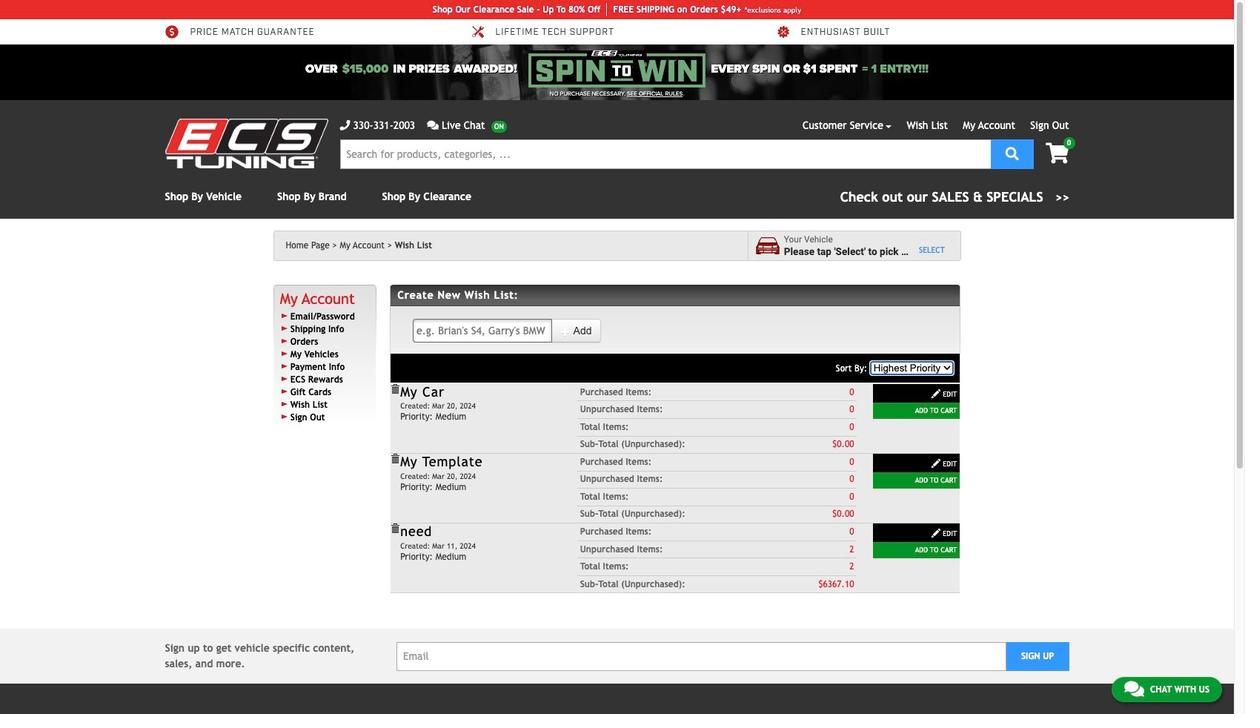 Task type: locate. For each thing, give the bounding box(es) containing it.
delete image
[[390, 454, 401, 464]]

2 delete image from the top
[[390, 524, 401, 534]]

0 vertical spatial white image
[[561, 326, 571, 337]]

white image
[[561, 326, 571, 337], [932, 458, 942, 469]]

1 white image from the top
[[932, 389, 942, 399]]

0 vertical spatial delete image
[[390, 384, 401, 394]]

delete image up delete icon
[[390, 384, 401, 394]]

phone image
[[340, 120, 350, 131]]

1 horizontal spatial white image
[[932, 458, 942, 469]]

0 vertical spatial white image
[[932, 389, 942, 399]]

comments image
[[427, 120, 439, 131]]

delete image
[[390, 384, 401, 394], [390, 524, 401, 534]]

delete image for 1st white image from the top of the page
[[390, 384, 401, 394]]

e.g. Brian's S4, Garry's BMW E92...etc text field
[[413, 319, 553, 343]]

Search text field
[[340, 139, 991, 169]]

1 vertical spatial delete image
[[390, 524, 401, 534]]

1 vertical spatial white image
[[932, 528, 942, 538]]

0 horizontal spatial white image
[[561, 326, 571, 337]]

1 delete image from the top
[[390, 384, 401, 394]]

1 vertical spatial white image
[[932, 458, 942, 469]]

delete image down delete icon
[[390, 524, 401, 534]]

white image
[[932, 389, 942, 399], [932, 528, 942, 538]]



Task type: describe. For each thing, give the bounding box(es) containing it.
search image
[[1006, 146, 1019, 160]]

ecs tuning image
[[165, 119, 328, 168]]

2 white image from the top
[[932, 528, 942, 538]]

shopping cart image
[[1046, 143, 1070, 164]]

delete image for 1st white image from the bottom of the page
[[390, 524, 401, 534]]

Email email field
[[397, 642, 1007, 671]]

ecs tuning 'spin to win' contest logo image
[[529, 50, 706, 87]]



Task type: vqa. For each thing, say whether or not it's contained in the screenshot.
comments image
yes



